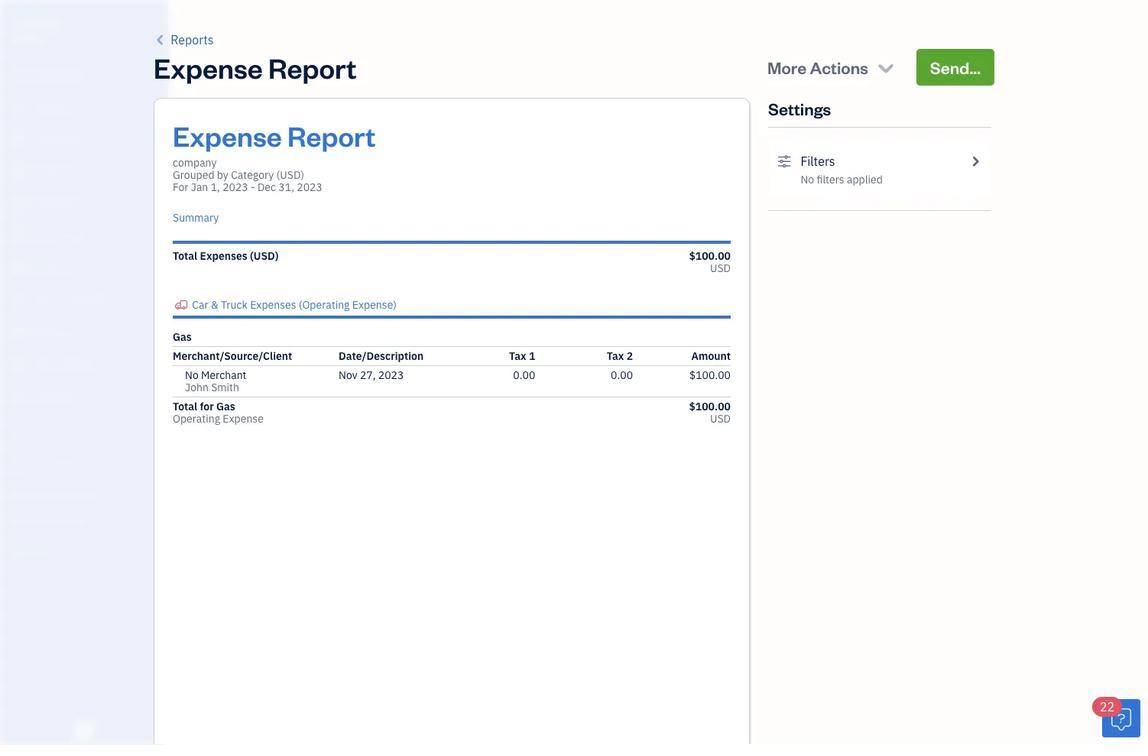 Task type: vqa. For each thing, say whether or not it's contained in the screenshot.
DRAG RECEIPT IMAGE HERE OR at the top of page
no



Task type: locate. For each thing, give the bounding box(es) containing it.
no left merchant on the left of page
[[185, 368, 199, 382]]

settings down bank
[[11, 544, 46, 557]]

2
[[627, 349, 633, 363]]

1 vertical spatial )
[[275, 249, 279, 263]]

expenses down summary
[[200, 249, 248, 263]]

0 horizontal spatial company
[[12, 14, 60, 29]]

company up jan
[[173, 156, 217, 170]]

reports
[[171, 32, 214, 48]]

freshbooks image
[[72, 721, 96, 739]]

date/description
[[339, 349, 424, 363]]

2023 right 31,
[[297, 180, 323, 194]]

expense inside expense report company grouped by category ( usd ) for jan 1, 2023 - dec 31, 2023
[[173, 117, 282, 153]]

0 horizontal spatial tax
[[509, 349, 527, 363]]

1 horizontal spatial no
[[801, 172, 815, 187]]

0 horizontal spatial 2023
[[223, 180, 248, 194]]

report inside expense report company grouped by category ( usd ) for jan 1, 2023 - dec 31, 2023
[[288, 117, 376, 153]]

client image
[[10, 100, 28, 115]]

$100.00 for )
[[689, 249, 731, 263]]

total inside 'total for gas operating expense'
[[173, 400, 197, 414]]

company up owner
[[12, 14, 60, 29]]

actions
[[810, 56, 869, 78]]

1 horizontal spatial settings
[[769, 98, 831, 119]]

expenses
[[200, 249, 248, 263], [250, 298, 296, 312]]

tax left 1
[[509, 349, 527, 363]]

1 horizontal spatial (
[[277, 168, 280, 182]]

grouped
[[173, 168, 215, 182]]

reports button
[[154, 31, 214, 49]]

merchant/source/client
[[173, 349, 292, 363]]

invoice image
[[10, 164, 28, 180]]

more actions
[[768, 56, 869, 78]]

settings inside settings link
[[11, 544, 46, 557]]

) right 31,
[[301, 168, 304, 182]]

(
[[277, 168, 280, 182], [250, 249, 254, 263]]

1 vertical spatial (
[[250, 249, 254, 263]]

expense for expense report company grouped by category ( usd ) for jan 1, 2023 - dec 31, 2023
[[173, 117, 282, 153]]

0.00 down tax 1 at the top left
[[513, 368, 536, 382]]

2023 down date/description at the left of page
[[378, 368, 404, 382]]

chevronright image
[[969, 152, 983, 171]]

2 vertical spatial expense
[[223, 412, 264, 426]]

0 vertical spatial report
[[268, 49, 357, 85]]

tax left 2
[[607, 349, 624, 363]]

1 $100.00 usd from the top
[[689, 249, 731, 275]]

expense)
[[352, 298, 397, 312]]

1 tax from the left
[[509, 349, 527, 363]]

( right dec
[[277, 168, 280, 182]]

2023
[[223, 180, 248, 194], [297, 180, 323, 194], [378, 368, 404, 382]]

2 vertical spatial $100.00
[[689, 400, 731, 414]]

1 horizontal spatial 0.00
[[611, 368, 633, 382]]

2 $100.00 from the top
[[690, 368, 731, 382]]

0.00
[[513, 368, 536, 382], [611, 368, 633, 382]]

2 $100.00 usd from the top
[[689, 400, 731, 426]]

$100.00 usd
[[689, 249, 731, 275], [689, 400, 731, 426]]

0 vertical spatial $100.00 usd
[[689, 249, 731, 275]]

1 horizontal spatial gas
[[216, 400, 235, 414]]

expense down reports
[[154, 49, 263, 85]]

for
[[200, 400, 214, 414]]

expense up by
[[173, 117, 282, 153]]

( up car & truck expenses (operating expense)
[[250, 249, 254, 263]]

for
[[173, 180, 188, 194]]

0 vertical spatial $100.00
[[689, 249, 731, 263]]

usd
[[280, 168, 301, 182], [254, 249, 275, 263], [710, 261, 731, 275], [710, 412, 731, 426]]

0 vertical spatial company
[[12, 14, 60, 29]]

expense
[[154, 49, 263, 85], [173, 117, 282, 153], [223, 412, 264, 426]]

3 $100.00 from the top
[[689, 400, 731, 414]]

0.00 down tax 2
[[611, 368, 633, 382]]

1 horizontal spatial expenses
[[250, 298, 296, 312]]

1 vertical spatial company
[[173, 156, 217, 170]]

no down filters
[[801, 172, 815, 187]]

$100.00
[[689, 249, 731, 263], [690, 368, 731, 382], [689, 400, 731, 414]]

dashboard image
[[10, 68, 28, 83]]

no
[[801, 172, 815, 187], [185, 368, 199, 382]]

0 horizontal spatial settings
[[11, 544, 46, 557]]

truck
[[221, 298, 248, 312]]

filters
[[817, 172, 845, 187]]

0 horizontal spatial no
[[185, 368, 199, 382]]

company
[[12, 14, 60, 29], [173, 156, 217, 170]]

tax for tax 1
[[509, 349, 527, 363]]

1 horizontal spatial company
[[173, 156, 217, 170]]

total left for
[[173, 400, 197, 414]]

0 horizontal spatial (
[[250, 249, 254, 263]]

1,
[[211, 180, 220, 194]]

settings
[[769, 98, 831, 119], [11, 544, 46, 557]]

services
[[55, 488, 92, 500]]

tax
[[509, 349, 527, 363], [607, 349, 624, 363]]

gas right for
[[216, 400, 235, 414]]

0 vertical spatial (
[[277, 168, 280, 182]]

no inside 'no merchant john smith'
[[185, 368, 199, 382]]

send… button
[[917, 49, 995, 86]]

2 total from the top
[[173, 400, 197, 414]]

total
[[173, 249, 197, 263], [173, 400, 197, 414]]

1 horizontal spatial tax
[[607, 349, 624, 363]]

0 vertical spatial expense
[[154, 49, 263, 85]]

0 vertical spatial expenses
[[200, 249, 248, 263]]

0 vertical spatial settings
[[769, 98, 831, 119]]

1 vertical spatial $100.00
[[690, 368, 731, 382]]

) up car & truck expenses (operating expense)
[[275, 249, 279, 263]]

1 vertical spatial gas
[[216, 400, 235, 414]]

0 horizontal spatial gas
[[173, 330, 192, 344]]

1 $100.00 from the top
[[689, 249, 731, 263]]

2023 left -
[[223, 180, 248, 194]]

payment image
[[10, 197, 28, 212]]

$100.00 usd for total for gas operating expense
[[689, 400, 731, 426]]

1 vertical spatial expenses
[[250, 298, 296, 312]]

gas inside 'total for gas operating expense'
[[216, 400, 235, 414]]

0 horizontal spatial 0.00
[[513, 368, 536, 382]]

more
[[768, 56, 807, 78]]

report
[[268, 49, 357, 85], [288, 117, 376, 153]]

settings link
[[4, 538, 164, 564]]

1 vertical spatial report
[[288, 117, 376, 153]]

apps link
[[4, 424, 164, 451]]

no merchant john smith
[[185, 368, 247, 395]]

1 vertical spatial total
[[173, 400, 197, 414]]

and
[[37, 488, 53, 500]]

2 tax from the left
[[607, 349, 624, 363]]

expenses right truck
[[250, 298, 296, 312]]

merchant
[[201, 368, 247, 382]]

company owner
[[12, 14, 60, 43]]

gas
[[173, 330, 192, 344], [216, 400, 235, 414]]

0 vertical spatial )
[[301, 168, 304, 182]]

expense down smith
[[223, 412, 264, 426]]

1 vertical spatial expense
[[173, 117, 282, 153]]

1 total from the top
[[173, 249, 197, 263]]

2 horizontal spatial 2023
[[378, 368, 404, 382]]

)
[[301, 168, 304, 182], [275, 249, 279, 263]]

team members link
[[4, 453, 164, 479]]

0 vertical spatial total
[[173, 249, 197, 263]]

total down summary
[[173, 249, 197, 263]]

1 vertical spatial no
[[185, 368, 199, 382]]

gas up john
[[173, 330, 192, 344]]

settings down more
[[769, 98, 831, 119]]

no for no filters applied
[[801, 172, 815, 187]]

0 vertical spatial no
[[801, 172, 815, 187]]

no filters applied
[[801, 172, 883, 187]]

1 vertical spatial $100.00 usd
[[689, 400, 731, 426]]

report for expense report company grouped by category ( usd ) for jan 1, 2023 - dec 31, 2023
[[288, 117, 376, 153]]

0 horizontal spatial )
[[275, 249, 279, 263]]

1 horizontal spatial )
[[301, 168, 304, 182]]

1 vertical spatial settings
[[11, 544, 46, 557]]



Task type: describe. For each thing, give the bounding box(es) containing it.
settings image
[[778, 152, 792, 171]]

project image
[[10, 261, 28, 276]]

company inside expense report company grouped by category ( usd ) for jan 1, 2023 - dec 31, 2023
[[173, 156, 217, 170]]

team members
[[11, 459, 78, 472]]

1 horizontal spatial 2023
[[297, 180, 323, 194]]

( inside expense report company grouped by category ( usd ) for jan 1, 2023 - dec 31, 2023
[[277, 168, 280, 182]]

by
[[217, 168, 229, 182]]

chevrondown image
[[876, 57, 897, 78]]

connections
[[35, 516, 90, 528]]

(operating
[[299, 298, 350, 312]]

operating
[[173, 412, 220, 426]]

2 0.00 from the left
[[611, 368, 633, 382]]

22 button
[[1093, 697, 1141, 738]]

john
[[185, 380, 209, 395]]

items and services
[[11, 488, 92, 500]]

apps
[[11, 431, 34, 444]]

items
[[11, 488, 35, 500]]

filters
[[801, 153, 836, 169]]

send…
[[931, 56, 981, 78]]

resource center badge image
[[1103, 700, 1141, 738]]

27,
[[360, 368, 376, 382]]

expense for expense report
[[154, 49, 263, 85]]

dec
[[258, 180, 276, 194]]

jan
[[191, 180, 208, 194]]

tax 2
[[607, 349, 633, 363]]

1 0.00 from the left
[[513, 368, 536, 382]]

owner
[[12, 30, 43, 43]]

tax 1
[[509, 349, 536, 363]]

tax for tax 2
[[607, 349, 624, 363]]

car & truck expenses (operating expense)
[[192, 298, 397, 312]]

team
[[11, 459, 36, 472]]

expense image
[[10, 229, 28, 244]]

) inside expense report company grouped by category ( usd ) for jan 1, 2023 - dec 31, 2023
[[301, 168, 304, 182]]

bank connections
[[11, 516, 90, 528]]

$100.00 for total for gas operating expense
[[689, 400, 731, 414]]

total for total expenses ( usd )
[[173, 249, 197, 263]]

31,
[[279, 180, 294, 194]]

category
[[231, 168, 274, 182]]

total expenses ( usd )
[[173, 249, 279, 263]]

0 horizontal spatial expenses
[[200, 249, 248, 263]]

&
[[211, 298, 218, 312]]

money image
[[10, 325, 28, 340]]

1
[[529, 349, 536, 363]]

$100.00 usd for )
[[689, 249, 731, 275]]

report for expense report
[[268, 49, 357, 85]]

0 vertical spatial gas
[[173, 330, 192, 344]]

members
[[38, 459, 78, 472]]

22
[[1100, 699, 1115, 715]]

amount
[[692, 349, 731, 363]]

main element
[[0, 0, 206, 746]]

expense inside 'total for gas operating expense'
[[223, 412, 264, 426]]

report image
[[10, 389, 28, 405]]

bank
[[11, 516, 33, 528]]

summary
[[173, 211, 219, 225]]

timer image
[[10, 293, 28, 308]]

company inside main element
[[12, 14, 60, 29]]

usd inside expense report company grouped by category ( usd ) for jan 1, 2023 - dec 31, 2023
[[280, 168, 301, 182]]

bank connections link
[[4, 509, 164, 536]]

expense report
[[154, 49, 357, 85]]

nov 27, 2023
[[339, 368, 404, 382]]

no for no merchant john smith
[[185, 368, 199, 382]]

total for total for gas operating expense
[[173, 400, 197, 414]]

-
[[251, 180, 255, 194]]

total for gas operating expense
[[173, 400, 264, 426]]

items and services link
[[4, 481, 164, 508]]

smith
[[211, 380, 239, 395]]

car
[[192, 298, 208, 312]]

applied
[[847, 172, 883, 187]]

estimate image
[[10, 132, 28, 148]]

expense report company grouped by category ( usd ) for jan 1, 2023 - dec 31, 2023
[[173, 117, 376, 194]]

chevronleft image
[[154, 31, 168, 49]]

chart image
[[10, 357, 28, 372]]

nov
[[339, 368, 358, 382]]

more actions button
[[754, 49, 911, 86]]



